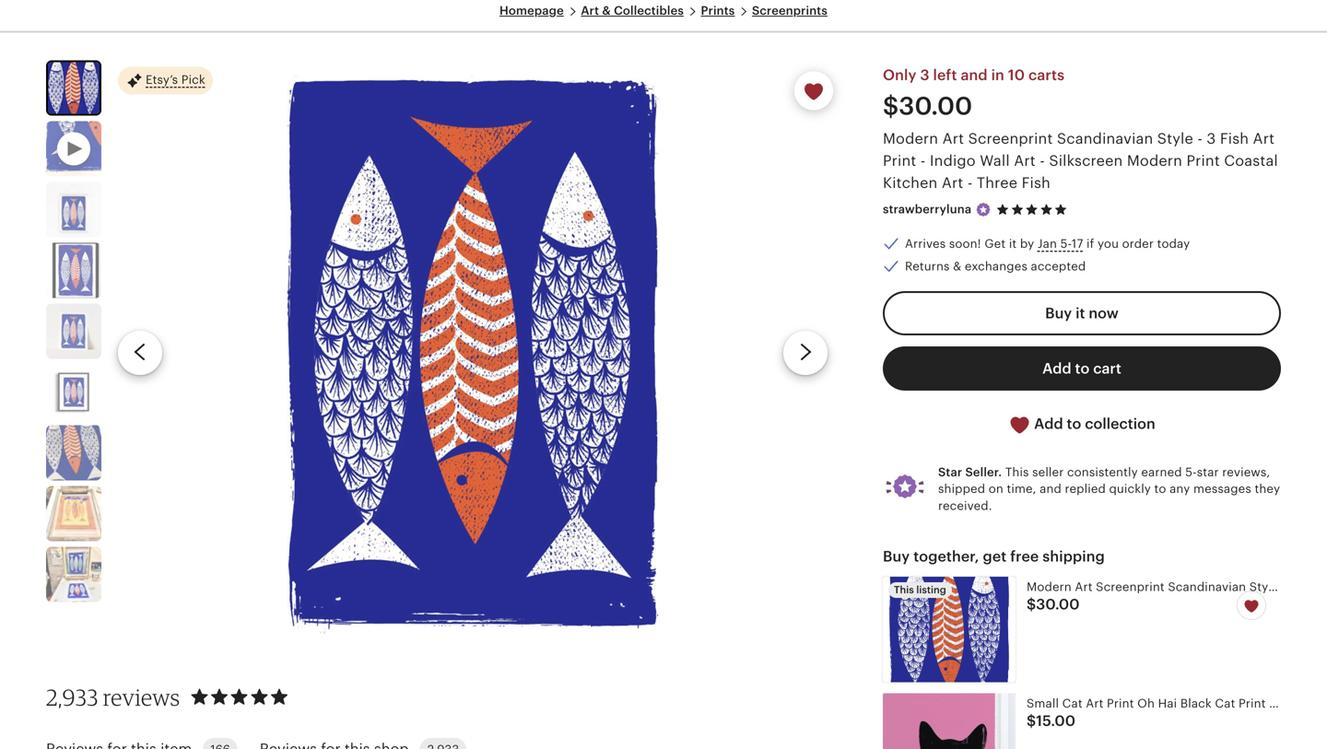 Task type: locate. For each thing, give the bounding box(es) containing it.
get
[[983, 548, 1007, 565]]

add inside button
[[1034, 416, 1063, 432]]

homepage
[[500, 4, 564, 18]]

& for returns
[[953, 259, 962, 273]]

0 vertical spatial modern
[[883, 131, 939, 147]]

modern art screenprint scandinavian style 3 fish art print indigo wall art silkscreen modern print coastal kitchen art three fish image 4 image
[[46, 304, 101, 359]]

1 vertical spatial it
[[1076, 305, 1085, 322]]

this
[[1006, 465, 1029, 479], [894, 584, 914, 596]]

etsy's pick button
[[118, 66, 213, 95]]

15.00
[[1036, 713, 1076, 730]]

$ right small cat art print oh hai black cat print kitty wall art nursery print home office art wall decor image
[[1027, 713, 1036, 730]]

2,933
[[46, 684, 98, 711]]

scandinavian
[[1057, 131, 1154, 147]]

prints
[[701, 4, 735, 18]]

3 inside the modern art screenprint scandinavian style  - 3 fish art print - indigo wall art - silkscreen modern print coastal kitchen art - three fish
[[1207, 131, 1216, 147]]

1 vertical spatial modern
[[1127, 153, 1183, 169]]

3 left left
[[920, 67, 930, 84]]

fish right three
[[1022, 175, 1051, 191]]

to inside "button"
[[1075, 361, 1090, 377]]

modern down style
[[1127, 153, 1183, 169]]

1 horizontal spatial modern
[[1127, 153, 1183, 169]]

5-
[[1061, 237, 1072, 251], [1186, 465, 1197, 479]]

1 vertical spatial this
[[894, 584, 914, 596]]

1 horizontal spatial 3
[[1207, 131, 1216, 147]]

fish up the coastal
[[1220, 131, 1249, 147]]

0 vertical spatial 3
[[920, 67, 930, 84]]

indigo
[[930, 153, 976, 169]]

modern art screenprint scandinavian style 3 fish art print indigo wall art silkscreen modern print coastal kitchen art three fish image 8 image
[[46, 547, 101, 602]]

to for cart
[[1075, 361, 1090, 377]]

art down screenprint
[[1014, 153, 1036, 169]]

and down seller
[[1040, 482, 1062, 496]]

- left three
[[968, 175, 973, 191]]

5- up any
[[1186, 465, 1197, 479]]

print up the kitchen
[[883, 153, 917, 169]]

fish
[[1220, 131, 1249, 147], [1022, 175, 1051, 191]]

buy for buy it now
[[1046, 305, 1072, 322]]

10
[[1008, 67, 1025, 84]]

& for art
[[602, 4, 611, 18]]

and left in
[[961, 67, 988, 84]]

0 vertical spatial $
[[1027, 597, 1036, 613]]

menu bar containing homepage
[[52, 4, 1276, 33]]

and
[[961, 67, 988, 84], [1040, 482, 1062, 496]]

1 vertical spatial &
[[953, 259, 962, 273]]

0 horizontal spatial 3
[[920, 67, 930, 84]]

etsy's pick
[[146, 73, 205, 87]]

art down indigo at right
[[942, 175, 964, 191]]

print
[[883, 153, 917, 169], [1187, 153, 1220, 169]]

0 horizontal spatial &
[[602, 4, 611, 18]]

-
[[1198, 131, 1203, 147], [921, 153, 926, 169], [1040, 153, 1045, 169], [968, 175, 973, 191]]

modern art screenprint scandinavian style 3 fish art print indigo wall art silkscreen modern print coastal kitchen art three fish image 5 image
[[46, 365, 101, 420]]

any
[[1170, 482, 1190, 496]]

1 vertical spatial 5-
[[1186, 465, 1197, 479]]

1 horizontal spatial this
[[1006, 465, 1029, 479]]

order
[[1122, 237, 1154, 251]]

0 vertical spatial to
[[1075, 361, 1090, 377]]

2 vertical spatial to
[[1155, 482, 1167, 496]]

3
[[920, 67, 930, 84], [1207, 131, 1216, 147]]

buy it now
[[1046, 305, 1119, 322]]

1 horizontal spatial buy
[[1046, 305, 1072, 322]]

modern art screenprint scandinavian style 3 fish art print indigo wall art silkscreen modern print coastal kitchen art three fish image 6 image
[[46, 426, 101, 481]]

$ for 15.00
[[1027, 713, 1036, 730]]

0 vertical spatial it
[[1009, 237, 1017, 251]]

add to collection
[[1031, 416, 1156, 432]]

5- right jan
[[1061, 237, 1072, 251]]

accepted
[[1031, 259, 1086, 273]]

0 vertical spatial fish
[[1220, 131, 1249, 147]]

1 vertical spatial to
[[1067, 416, 1082, 432]]

1 vertical spatial fish
[[1022, 175, 1051, 191]]

modern art screenprint scandinavian style 3 fish art print indigo wall art silkscreen modern print coastal kitchen art three fish image 7 image
[[46, 486, 101, 542]]

add left cart at the right of page
[[1043, 361, 1072, 377]]

0 vertical spatial &
[[602, 4, 611, 18]]

to
[[1075, 361, 1090, 377], [1067, 416, 1082, 432], [1155, 482, 1167, 496]]

if
[[1087, 237, 1095, 251]]

this seller consistently earned 5-star reviews, shipped on time, and replied quickly to any messages they received.
[[938, 465, 1281, 513]]

1 vertical spatial and
[[1040, 482, 1062, 496]]

$
[[1027, 597, 1036, 613], [1027, 713, 1036, 730]]

1 horizontal spatial print
[[1187, 153, 1220, 169]]

3 right style
[[1207, 131, 1216, 147]]

print down style
[[1187, 153, 1220, 169]]

buy together, get free shipping
[[883, 548, 1105, 565]]

1 vertical spatial buy
[[883, 548, 910, 565]]

0 vertical spatial buy
[[1046, 305, 1072, 322]]

0 vertical spatial 5-
[[1061, 237, 1072, 251]]

&
[[602, 4, 611, 18], [953, 259, 962, 273]]

star seller.
[[938, 465, 1002, 479]]

1 horizontal spatial it
[[1076, 305, 1085, 322]]

cart
[[1093, 361, 1122, 377]]

1 vertical spatial add
[[1034, 416, 1063, 432]]

modern down $30.00
[[883, 131, 939, 147]]

1 vertical spatial 3
[[1207, 131, 1216, 147]]

0 horizontal spatial buy
[[883, 548, 910, 565]]

1 horizontal spatial and
[[1040, 482, 1062, 496]]

to inside button
[[1067, 416, 1082, 432]]

to down earned
[[1155, 482, 1167, 496]]

1 $ from the top
[[1027, 597, 1036, 613]]

modern art screenprint scandinavian style  - 3 fish art print - indigo wall art - silkscreen modern print coastal kitchen art - three fish
[[883, 131, 1278, 191]]

buy left now
[[1046, 305, 1072, 322]]

today
[[1157, 237, 1190, 251]]

add
[[1043, 361, 1072, 377], [1034, 416, 1063, 432]]

quickly
[[1109, 482, 1151, 496]]

star_seller image
[[975, 202, 992, 218]]

modern art screenprint scandinavian style 3 fish art print indigo wall art silkscreen modern print coastal kitchen art three fish image 2 image
[[46, 182, 101, 237]]

& left collectibles
[[602, 4, 611, 18]]

screenprints link
[[752, 4, 828, 18]]

1 vertical spatial $
[[1027, 713, 1036, 730]]

exchanges
[[965, 259, 1028, 273]]

0 horizontal spatial this
[[894, 584, 914, 596]]

1 horizontal spatial &
[[953, 259, 962, 273]]

this listing
[[894, 584, 946, 596]]

0 horizontal spatial print
[[883, 153, 917, 169]]

carts
[[1029, 67, 1065, 84]]

0 vertical spatial this
[[1006, 465, 1029, 479]]

buy up the this listing on the bottom right of the page
[[883, 548, 910, 565]]

30.00
[[1036, 597, 1080, 613]]

jan
[[1038, 237, 1057, 251]]

strawberryluna
[[883, 202, 972, 216]]

0 horizontal spatial and
[[961, 67, 988, 84]]

0 vertical spatial and
[[961, 67, 988, 84]]

1 print from the left
[[883, 153, 917, 169]]

add inside "button"
[[1043, 361, 1072, 377]]

it left by
[[1009, 237, 1017, 251]]

menu bar
[[52, 4, 1276, 33]]

$ down free
[[1027, 597, 1036, 613]]

0 vertical spatial add
[[1043, 361, 1072, 377]]

1 horizontal spatial 5-
[[1186, 465, 1197, 479]]

this up the 'time,'
[[1006, 465, 1029, 479]]

this left listing at the bottom right of the page
[[894, 584, 914, 596]]

it
[[1009, 237, 1017, 251], [1076, 305, 1085, 322]]

0 horizontal spatial it
[[1009, 237, 1017, 251]]

it left now
[[1076, 305, 1085, 322]]

to left collection
[[1067, 416, 1082, 432]]

add to collection button
[[883, 402, 1281, 447]]

this inside this seller consistently earned 5-star reviews, shipped on time, and replied quickly to any messages they received.
[[1006, 465, 1029, 479]]

& right returns
[[953, 259, 962, 273]]

add for add to cart
[[1043, 361, 1072, 377]]

to left cart at the right of page
[[1075, 361, 1090, 377]]

modern art screenprint scandinavian style 3 fish art print indigo wall art silkscreen modern print coastal kitchen art three fish image 3 image
[[46, 243, 101, 298]]

tab list
[[46, 727, 793, 749]]

buy
[[1046, 305, 1072, 322], [883, 548, 910, 565]]

buy inside buy it now 'button'
[[1046, 305, 1072, 322]]

screen printed wall art 3 fish hand silkscreen printed wall decor. deep sea blue background with 2 white and blue fish facing up and one orange and blue fish facing down. scandi graphic style meets japanese simplicity. size 16x22 inches. image
[[268, 60, 678, 646], [48, 62, 100, 114]]

art up indigo at right
[[943, 131, 964, 147]]

strawberryluna link
[[883, 202, 972, 216]]

add up seller
[[1034, 416, 1063, 432]]

art
[[581, 4, 599, 18], [943, 131, 964, 147], [1253, 131, 1275, 147], [1014, 153, 1036, 169], [942, 175, 964, 191]]

this for listing
[[894, 584, 914, 596]]

add for add to collection
[[1034, 416, 1063, 432]]

etsy's
[[146, 73, 178, 87]]

modern
[[883, 131, 939, 147], [1127, 153, 1183, 169]]

they
[[1255, 482, 1281, 496]]

- right style
[[1198, 131, 1203, 147]]

2 $ from the top
[[1027, 713, 1036, 730]]

kitchen
[[883, 175, 938, 191]]



Task type: vqa. For each thing, say whether or not it's contained in the screenshot.
the left A
no



Task type: describe. For each thing, give the bounding box(es) containing it.
only 3 left and in 10 carts $30.00
[[883, 67, 1065, 120]]

reviews
[[103, 684, 180, 711]]

17
[[1072, 237, 1084, 251]]

on
[[989, 482, 1004, 496]]

seller.
[[966, 465, 1002, 479]]

silkscreen
[[1049, 153, 1123, 169]]

this for seller
[[1006, 465, 1029, 479]]

earned
[[1142, 465, 1182, 479]]

shipping
[[1043, 548, 1105, 565]]

$ 15.00
[[1027, 713, 1076, 730]]

small cat art print oh hai black cat print kitty wall art nursery print home office art wall decor image
[[883, 694, 1016, 749]]

consistently
[[1067, 465, 1138, 479]]

arrives soon! get it by jan 5-17 if you order today
[[905, 237, 1190, 251]]

shipped
[[938, 482, 986, 496]]

in
[[991, 67, 1005, 84]]

0 horizontal spatial fish
[[1022, 175, 1051, 191]]

$ for 30.00
[[1027, 597, 1036, 613]]

art up the coastal
[[1253, 131, 1275, 147]]

1 horizontal spatial screen printed wall art 3 fish hand silkscreen printed wall decor. deep sea blue background with 2 white and blue fish facing up and one orange and blue fish facing down. scandi graphic style meets japanese simplicity. size 16x22 inches. image
[[268, 60, 678, 646]]

collection
[[1085, 416, 1156, 432]]

only
[[883, 67, 917, 84]]

- up the kitchen
[[921, 153, 926, 169]]

5- inside this seller consistently earned 5-star reviews, shipped on time, and replied quickly to any messages they received.
[[1186, 465, 1197, 479]]

0 horizontal spatial 5-
[[1061, 237, 1072, 251]]

time,
[[1007, 482, 1037, 496]]

star
[[938, 465, 963, 479]]

screenprint
[[968, 131, 1053, 147]]

buy for buy together, get free shipping
[[883, 548, 910, 565]]

to for collection
[[1067, 416, 1082, 432]]

buy it now button
[[883, 291, 1281, 336]]

returns
[[905, 259, 950, 273]]

3 inside the only 3 left and in 10 carts $30.00
[[920, 67, 930, 84]]

replied
[[1065, 482, 1106, 496]]

arrives
[[905, 237, 946, 251]]

modern art screenprint scandinavian style  - 3 fish art print - indigo wall art - silkscreen modern print coastal kitchen art - three fish image
[[883, 577, 1016, 682]]

pick
[[181, 73, 205, 87]]

prints link
[[701, 4, 735, 18]]

star
[[1197, 465, 1219, 479]]

it inside 'button'
[[1076, 305, 1085, 322]]

now
[[1089, 305, 1119, 322]]

collectibles
[[614, 4, 684, 18]]

2 print from the left
[[1187, 153, 1220, 169]]

- down screenprint
[[1040, 153, 1045, 169]]

2,933 reviews
[[46, 684, 180, 711]]

messages
[[1194, 482, 1252, 496]]

screenprints
[[752, 4, 828, 18]]

coastal
[[1224, 153, 1278, 169]]

three
[[977, 175, 1018, 191]]

left
[[933, 67, 957, 84]]

together,
[[914, 548, 980, 565]]

add to cart button
[[883, 347, 1281, 391]]

art right the homepage
[[581, 4, 599, 18]]

received.
[[938, 499, 992, 513]]

and inside the only 3 left and in 10 carts $30.00
[[961, 67, 988, 84]]

0 horizontal spatial screen printed wall art 3 fish hand silkscreen printed wall decor. deep sea blue background with 2 white and blue fish facing up and one orange and blue fish facing down. scandi graphic style meets japanese simplicity. size 16x22 inches. image
[[48, 62, 100, 114]]

and inside this seller consistently earned 5-star reviews, shipped on time, and replied quickly to any messages they received.
[[1040, 482, 1062, 496]]

free
[[1011, 548, 1039, 565]]

soon! get
[[949, 237, 1006, 251]]

you
[[1098, 237, 1119, 251]]

to inside this seller consistently earned 5-star reviews, shipped on time, and replied quickly to any messages they received.
[[1155, 482, 1167, 496]]

wall
[[980, 153, 1010, 169]]

art & collectibles
[[581, 4, 684, 18]]

add to cart
[[1043, 361, 1122, 377]]

0 horizontal spatial modern
[[883, 131, 939, 147]]

returns & exchanges accepted
[[905, 259, 1086, 273]]

$ 30.00
[[1027, 597, 1080, 613]]

style
[[1158, 131, 1194, 147]]

art & collectibles link
[[581, 4, 684, 18]]

1 horizontal spatial fish
[[1220, 131, 1249, 147]]

by
[[1020, 237, 1035, 251]]

$30.00
[[883, 92, 973, 120]]

reviews,
[[1223, 465, 1271, 479]]

homepage link
[[500, 4, 564, 18]]

seller
[[1033, 465, 1064, 479]]

listing
[[917, 584, 946, 596]]



